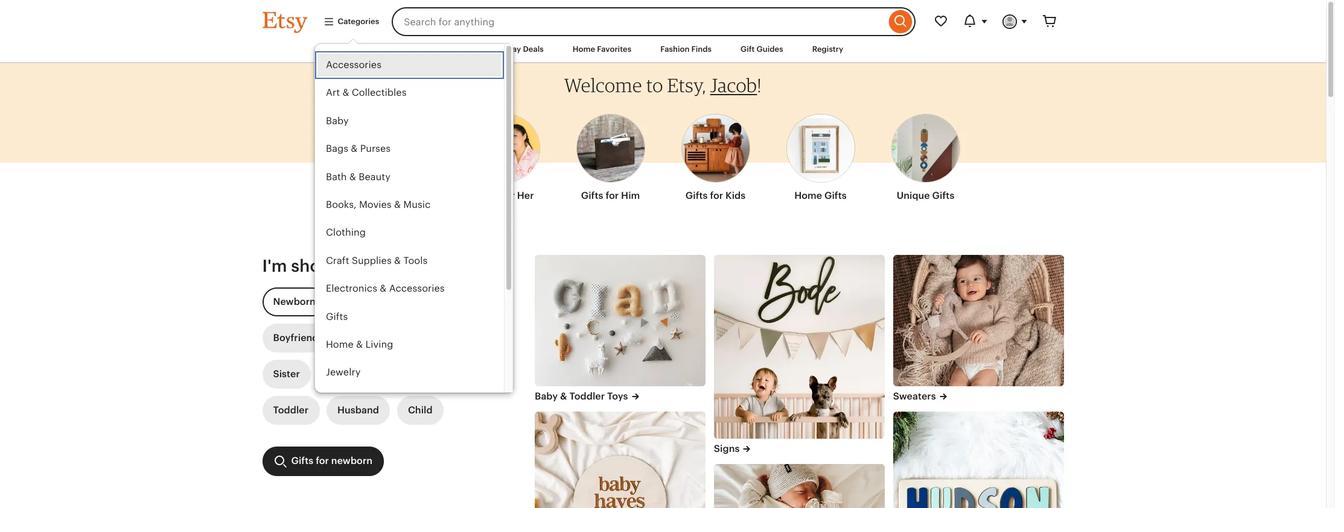 Task type: describe. For each thing, give the bounding box(es) containing it.
welcome
[[564, 74, 642, 97]]

home for home gifts
[[795, 190, 822, 202]]

art & collectibles link
[[315, 79, 504, 107]]

name sign for baby boy or girl nursery decor wall art, custom wood name sign personalized for baby or kids room wall decor boho nursery art image
[[714, 255, 885, 439]]

signs
[[714, 443, 740, 455]]

personalized
[[371, 190, 430, 202]]

craft supplies & tools
[[326, 255, 427, 267]]

1 horizontal spatial toddler
[[570, 391, 605, 403]]

gift guides link
[[732, 39, 792, 60]]

gift guides
[[741, 45, 783, 54]]

him
[[621, 190, 640, 202]]

personalized name banner - baby name garland - felt nursery letters - baby name bunting - llama name banner - wall decoration banner image
[[535, 255, 706, 387]]

shopping
[[291, 257, 368, 276]]

jewelry link
[[315, 359, 504, 387]]

& left tools
[[394, 255, 401, 267]]

bath & beauty link
[[315, 163, 504, 191]]

1 horizontal spatial accessories
[[389, 283, 444, 295]]

newborn
[[273, 297, 316, 308]]

beauty
[[358, 171, 390, 183]]

& for bath
[[349, 171, 356, 183]]

clothing link
[[315, 219, 504, 247]]

paper
[[326, 395, 352, 407]]

clothing
[[326, 227, 365, 239]]

electronics
[[326, 283, 377, 295]]

unique gifts
[[897, 190, 955, 202]]

living
[[365, 339, 393, 351]]

signs link
[[714, 443, 885, 456]]

i'm
[[262, 257, 287, 276]]

home for home favorites
[[573, 45, 595, 54]]

baby & toddler toys
[[535, 391, 628, 403]]

gifts for newborn link
[[262, 447, 383, 477]]

party
[[364, 395, 388, 407]]

accessories link
[[315, 51, 504, 79]]

bags
[[326, 143, 348, 155]]

personalized name puzzle christmas gift for kids, wooden name puzzle, personalized gift for boy, baby&#39;s first, wooden toy, puzzle for boys image
[[893, 412, 1064, 509]]

gifts inside menu
[[326, 311, 348, 323]]

baby for baby & toddler toys
[[535, 391, 558, 403]]

registry
[[812, 45, 843, 54]]

gifts inside personalized gifts
[[389, 202, 412, 214]]

paper & party supplies link
[[315, 387, 504, 415]]

books, movies & music
[[326, 199, 430, 211]]

registry link
[[803, 39, 853, 60]]

home & living
[[326, 339, 393, 351]]

collectibles
[[351, 87, 406, 99]]

husband
[[337, 405, 379, 417]]

for for him
[[606, 190, 619, 202]]

newborn sweater knit baby cardigan with side buttons alpaca baby sweater knit cardigan babies image
[[893, 255, 1064, 387]]

movies
[[359, 199, 391, 211]]

gifts for kids
[[686, 190, 746, 202]]

gift
[[741, 45, 755, 54]]

unique gifts link
[[891, 107, 960, 207]]

gifts for her link
[[471, 107, 540, 207]]

banner containing accessories
[[241, 0, 1086, 415]]

& left the music
[[394, 199, 401, 211]]

music
[[403, 199, 430, 211]]

0 horizontal spatial toddler
[[273, 405, 309, 417]]

home favorites link
[[564, 39, 641, 60]]

gifts for him
[[581, 190, 640, 202]]

craft supplies & tools link
[[315, 247, 504, 275]]



Task type: locate. For each thing, give the bounding box(es) containing it.
personalized gifts link
[[366, 107, 435, 219]]

& for bags
[[351, 143, 357, 155]]

for for newborn
[[316, 456, 329, 467]]

for up 'electronics & accessories'
[[372, 257, 395, 276]]

1 horizontal spatial home
[[573, 45, 595, 54]]

fashion
[[660, 45, 690, 54]]

2 vertical spatial home
[[326, 339, 353, 351]]

gifts for him link
[[576, 107, 645, 207]]

& for art
[[342, 87, 349, 99]]

0 vertical spatial supplies
[[351, 255, 391, 267]]

0 vertical spatial home
[[573, 45, 595, 54]]

home favorites
[[573, 45, 632, 54]]

bags & purses
[[326, 143, 390, 155]]

menu containing accessories
[[314, 44, 513, 415]]

i'm shopping for my...
[[262, 257, 437, 276]]

gifts
[[477, 190, 499, 202], [581, 190, 603, 202], [686, 190, 708, 202], [825, 190, 847, 202], [932, 190, 955, 202], [389, 202, 412, 214], [326, 311, 348, 323], [291, 456, 313, 467]]

& right bath
[[349, 171, 356, 183]]

0 vertical spatial baby
[[326, 115, 348, 127]]

books, movies & music link
[[315, 191, 504, 219]]

toddler down sister
[[273, 405, 309, 417]]

0 horizontal spatial home
[[326, 339, 353, 351]]

for left him
[[606, 190, 619, 202]]

for for kids
[[710, 190, 723, 202]]

gifts for kids link
[[681, 107, 750, 207]]

toddler left toys
[[570, 391, 605, 403]]

craft
[[326, 255, 349, 267]]

1 vertical spatial home
[[795, 190, 822, 202]]

& down craft supplies & tools at bottom
[[380, 283, 386, 295]]

kids
[[726, 190, 746, 202]]

purses
[[360, 143, 390, 155]]

supplies up 'electronics & accessories'
[[351, 255, 391, 267]]

& right bags
[[351, 143, 357, 155]]

0 vertical spatial toddler
[[570, 391, 605, 403]]

supplies down jewelry link
[[390, 395, 430, 407]]

1 vertical spatial accessories
[[389, 283, 444, 295]]

home inside menu
[[326, 339, 353, 351]]

home for home & living
[[326, 339, 353, 351]]

2 horizontal spatial home
[[795, 190, 822, 202]]

categories button
[[314, 11, 388, 33]]

0 horizontal spatial accessories
[[326, 59, 381, 71]]

bath
[[326, 171, 347, 183]]

sweaters
[[893, 391, 936, 403]]

banner
[[241, 0, 1086, 415]]

& for paper
[[355, 395, 362, 407]]

jacob
[[710, 74, 757, 97]]

toddler
[[570, 391, 605, 403], [273, 405, 309, 417]]

& left living
[[356, 339, 363, 351]]

baby link
[[315, 107, 504, 135]]

&
[[342, 87, 349, 99], [351, 143, 357, 155], [349, 171, 356, 183], [394, 199, 401, 211], [394, 255, 401, 267], [380, 283, 386, 295], [356, 339, 363, 351], [560, 391, 567, 403], [355, 395, 362, 407]]

accessories
[[326, 59, 381, 71], [389, 283, 444, 295]]

home & living link
[[315, 331, 504, 359]]

home
[[573, 45, 595, 54], [795, 190, 822, 202], [326, 339, 353, 351]]

& right art
[[342, 87, 349, 99]]

0 vertical spatial accessories
[[326, 59, 381, 71]]

gifts for newborn
[[291, 456, 373, 467]]

1 vertical spatial baby
[[535, 391, 558, 403]]

unique
[[897, 190, 930, 202]]

menu bar
[[241, 36, 1086, 63]]

gifts for her
[[477, 190, 534, 202]]

books,
[[326, 199, 356, 211]]

bath & beauty
[[326, 171, 390, 183]]

None search field
[[392, 7, 915, 36]]

tools
[[403, 255, 427, 267]]

menu bar containing home favorites
[[241, 36, 1086, 63]]

for
[[502, 190, 515, 202], [606, 190, 619, 202], [710, 190, 723, 202], [372, 257, 395, 276], [316, 456, 329, 467]]

1 vertical spatial toddler
[[273, 405, 309, 417]]

electronics & accessories
[[326, 283, 444, 295]]

home gifts
[[795, 190, 847, 202]]

!
[[757, 74, 762, 97]]

finds
[[692, 45, 712, 54]]

child
[[408, 405, 433, 417]]

accessories up art & collectibles
[[326, 59, 381, 71]]

to
[[646, 74, 663, 97]]

& left toys
[[560, 391, 567, 403]]

& for baby
[[560, 391, 567, 403]]

her
[[517, 190, 534, 202]]

supplies
[[351, 255, 391, 267], [390, 395, 430, 407]]

gifts link
[[315, 303, 504, 331]]

paper & party supplies
[[326, 395, 430, 407]]

etsy,
[[667, 74, 706, 97]]

1 horizontal spatial baby
[[535, 391, 558, 403]]

bags & purses link
[[315, 135, 504, 163]]

guides
[[757, 45, 783, 54]]

categories
[[338, 17, 379, 26]]

for left kids
[[710, 190, 723, 202]]

for left her
[[502, 190, 515, 202]]

0 horizontal spatial baby
[[326, 115, 348, 127]]

fashion finds
[[660, 45, 712, 54]]

fashion finds link
[[651, 39, 721, 60]]

jacob link
[[710, 74, 757, 97]]

toys
[[607, 391, 628, 403]]

baby inside menu
[[326, 115, 348, 127]]

& for home
[[356, 339, 363, 351]]

art
[[326, 87, 340, 99]]

sweaters link
[[893, 390, 1064, 404]]

baby
[[326, 115, 348, 127], [535, 391, 558, 403]]

sister
[[273, 369, 300, 380]]

welcome to etsy, jacob !
[[564, 74, 762, 97]]

baby for baby
[[326, 115, 348, 127]]

for left newborn
[[316, 456, 329, 467]]

personalized gifts
[[371, 190, 430, 214]]

jewelry
[[326, 367, 360, 379]]

favorites
[[597, 45, 632, 54]]

accessories down my...
[[389, 283, 444, 295]]

art & collectibles
[[326, 87, 406, 99]]

baby & toddler toys link
[[535, 390, 706, 404]]

& for electronics
[[380, 283, 386, 295]]

menu
[[314, 44, 513, 415]]

home gifts link
[[786, 107, 855, 207]]

Search for anything text field
[[392, 7, 886, 36]]

& left the 'party'
[[355, 395, 362, 407]]

newborn
[[331, 456, 373, 467]]

1 vertical spatial supplies
[[390, 395, 430, 407]]

electronics & accessories link
[[315, 275, 504, 303]]

for for her
[[502, 190, 515, 202]]

custom pregnancy announcement plaque | oh baby wooden plaque | maternity photo prop | baby announcement sign image
[[535, 412, 706, 509]]

boyfriend
[[273, 333, 318, 344]]

my...
[[399, 257, 437, 276]]



Task type: vqa. For each thing, say whether or not it's contained in the screenshot.
think
no



